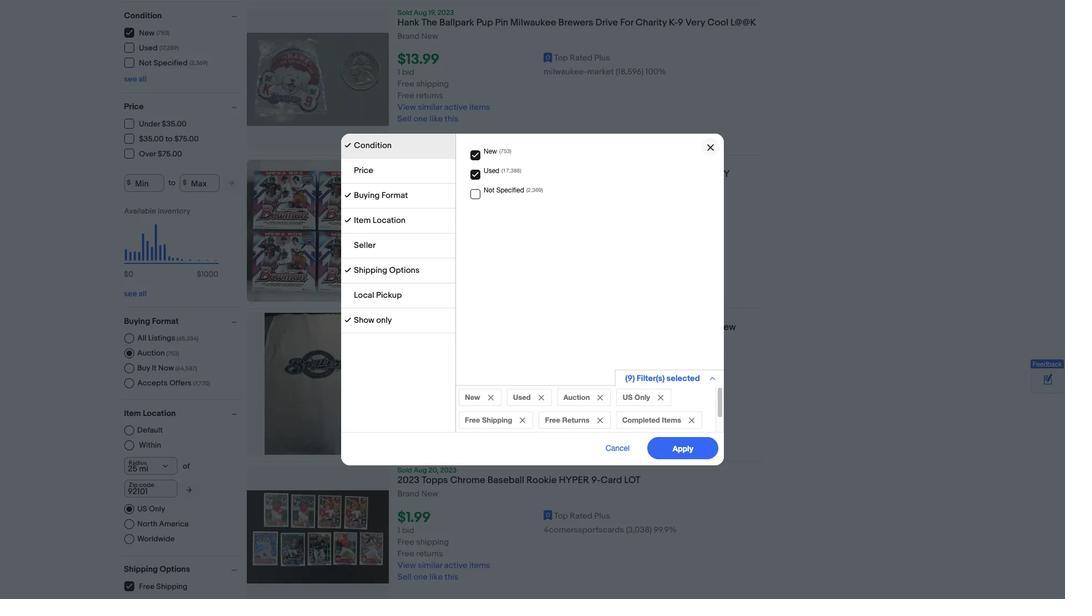 Task type: describe. For each thing, give the bounding box(es) containing it.
free returns
[[545, 416, 590, 424]]

remove filter - condition - new image
[[488, 395, 494, 401]]

hank the ballpark pup pin milwaukee brewers drive for charity k-9 very cool l@@k link
[[397, 17, 763, 32]]

item location for item location tab
[[354, 215, 406, 226]]

america
[[159, 519, 189, 528]]

sold  aug 19, 2023 hank the ballpark pup pin milwaukee brewers drive for charity k-9 very cool l@@k brand new
[[397, 8, 756, 42]]

4cornerssportscards (3,038) 99.9% free shipping free returns view similar active items sell one like this
[[397, 525, 677, 582]]

inventory
[[158, 206, 190, 216]]

remove filter - show only - free returns image
[[597, 418, 603, 423]]

0 vertical spatial not
[[139, 58, 152, 68]]

trading
[[570, 169, 602, 180]]

remove filter - show only - completed items image
[[689, 418, 695, 423]]

56"
[[634, 322, 648, 333]]

buying for the buying format dropdown button
[[124, 316, 150, 326]]

(753) inside dialog
[[499, 148, 511, 154]]

4cornerssportscards
[[544, 525, 624, 535]]

$35.00 to $75.00 link
[[124, 133, 199, 144]]

baseball inside sold  aug 20, 2023 2023 topps chrome baseball rookie hyper 9-card lot brand new
[[487, 475, 524, 486]]

all
[[137, 333, 146, 343]]

accepts
[[137, 378, 168, 388]]

9
[[678, 17, 683, 28]]

only
[[376, 315, 392, 326]]

show only tab
[[341, 308, 455, 333]]

2 view similar active items link from the top
[[397, 265, 490, 276]]

(65,334)
[[177, 335, 199, 342]]

0 vertical spatial $75.00
[[174, 134, 199, 144]]

plus for $13.99
[[594, 53, 610, 63]]

bid for $1.99
[[402, 525, 414, 536]]

accepts offers (7,770)
[[137, 378, 210, 388]]

under
[[139, 119, 160, 129]]

buying for buying format tab
[[354, 190, 380, 201]]

view similar active items sell one like this
[[397, 419, 490, 441]]

filter applied image for buying
[[345, 192, 351, 199]]

tab list inside dialog
[[341, 134, 455, 333]]

under $35.00
[[139, 119, 187, 129]]

it
[[152, 363, 157, 373]]

buying format button
[[124, 316, 242, 326]]

2023 left topps
[[397, 475, 419, 486]]

1 vertical spatial $35.00
[[139, 134, 164, 144]]

top rated plus for $1.99
[[554, 511, 610, 521]]

(four)
[[438, 169, 468, 180]]

options for shipping options tab at the top left
[[389, 265, 420, 276]]

condition button
[[124, 10, 242, 21]]

now
[[158, 363, 174, 373]]

baseball inside milwaukee brewers promo sga blanket big huge 39" x 56" baseball brand new l@@k !
[[651, 322, 687, 333]]

see all button for price
[[124, 289, 147, 298]]

this inside milwaukee-market (18,596) 100% free shipping free returns view similar active items sell one like this
[[445, 114, 458, 124]]

brand inside lot of 4 (four) 2021 bowman baseball trading cards mega boxes factory sealed brand new
[[397, 194, 419, 205]]

19,
[[429, 8, 436, 17]]

like inside view similar active items sell one like this
[[430, 430, 443, 441]]

completed
[[622, 416, 660, 424]]

of
[[416, 169, 428, 180]]

l@@k inside milwaukee brewers promo sga blanket big huge 39" x 56" baseball brand new l@@k !
[[397, 334, 423, 345]]

0
[[129, 269, 133, 279]]

1 bid for $1.99
[[397, 525, 414, 536]]

used for used
[[513, 393, 531, 402]]

filter(s)
[[637, 373, 665, 384]]

item for item location tab
[[354, 215, 371, 226]]

view inside view similar active items sell one like this
[[397, 419, 416, 429]]

ballpark
[[439, 17, 474, 28]]

all for price
[[139, 289, 147, 298]]

(753) inside 'auction (753)'
[[166, 350, 179, 357]]

buy
[[137, 363, 150, 373]]

lot of 4 (four) 2021 bowman baseball trading cards mega boxes factory sealed link
[[397, 169, 763, 195]]

active inside milwaukee-market (18,596) 100% free shipping free returns view similar active items sell one like this
[[444, 102, 467, 113]]

2023 topps chrome baseball rookie hyper 9-card lot image
[[247, 491, 389, 584]]

big
[[569, 322, 583, 333]]

0 vertical spatial to
[[165, 134, 173, 144]]

items inside 4cornerssportscards (3,038) 99.9% free shipping free returns view similar active items sell one like this
[[469, 560, 490, 571]]

lot of 4 (four) 2021 bowman baseball trading cards mega boxes factory sealed heading
[[397, 169, 730, 191]]

similar inside free returns view similar active items sell one like this
[[418, 265, 442, 276]]

location for item location tab
[[373, 215, 406, 226]]

hank the ballpark pup pin milwaukee brewers drive for charity k-9 very cool l@@k heading
[[397, 17, 756, 28]]

returns
[[562, 416, 590, 424]]

filter applied image for show
[[345, 317, 351, 323]]

99.9%
[[654, 525, 677, 535]]

us inside us only link
[[137, 504, 147, 513]]

free shipping link
[[124, 581, 188, 591]]

market for milwaukee-market (18,596) 100%
[[587, 383, 614, 394]]

used (17,389)
[[139, 43, 179, 53]]

shipping inside tab
[[354, 265, 387, 276]]

auction for auction (753)
[[137, 348, 165, 358]]

item location tab
[[341, 209, 455, 234]]

factory
[[688, 169, 730, 180]]

over $75.00 link
[[124, 148, 183, 159]]

(9) filter(s) selected
[[625, 373, 700, 384]]

2023 topps chrome baseball rookie hyper 9-card lot heading
[[397, 475, 641, 486]]

show only
[[354, 315, 392, 326]]

0 vertical spatial (753)
[[156, 29, 170, 37]]

shipping options for shipping options tab at the top left
[[354, 265, 420, 276]]

similar inside 4cornerssportscards (3,038) 99.9% free shipping free returns view similar active items sell one like this
[[418, 560, 442, 571]]

item for item location dropdown button
[[124, 408, 141, 419]]

(18,596) for milwaukee-market (18,596) 100%
[[616, 383, 644, 394]]

topps
[[422, 475, 448, 486]]

charity
[[636, 17, 667, 28]]

under $35.00 link
[[124, 118, 187, 129]]

milwaukee brewers promo sga blanket big huge 39" x 56" baseball brand new l@@k ! heading
[[397, 322, 736, 345]]

1 vertical spatial to
[[168, 178, 176, 188]]

filter applied image for item
[[345, 217, 351, 224]]

huge
[[585, 322, 609, 333]]

seller
[[354, 240, 376, 251]]

worldwide link
[[124, 534, 175, 544]]

items
[[662, 416, 681, 424]]

4 view similar active items link from the top
[[397, 560, 490, 571]]

3 view similar active items link from the top
[[397, 419, 490, 429]]

north america
[[137, 519, 189, 528]]

1 for $13.99
[[397, 67, 400, 78]]

(9)
[[625, 373, 635, 384]]

blanket
[[535, 322, 567, 333]]

0 horizontal spatial new (753)
[[139, 28, 170, 38]]

2 sell one like this link from the top
[[397, 277, 458, 287]]

shipping options button
[[124, 564, 242, 574]]

item location for item location dropdown button
[[124, 408, 176, 419]]

1 vertical spatial (2,369)
[[526, 186, 543, 193]]

free inside free returns view similar active items sell one like this
[[397, 254, 414, 264]]

remove filter - condition - used image
[[539, 395, 544, 401]]

cards
[[605, 169, 631, 180]]

cancel button
[[593, 437, 642, 459]]

0 vertical spatial us only
[[623, 393, 650, 402]]

buying format for buying format tab
[[354, 190, 408, 201]]

shipping down shipping options dropdown button
[[156, 582, 187, 591]]

1 vertical spatial only
[[149, 504, 165, 513]]

condition for condition dropdown button
[[124, 10, 162, 21]]

shipping down the remove filter - condition - new icon
[[482, 416, 512, 424]]

brand inside sold  aug 20, 2023 2023 topps chrome baseball rookie hyper 9-card lot brand new
[[397, 489, 419, 500]]

see all for price
[[124, 289, 147, 298]]

feedback
[[1033, 361, 1062, 368]]

one inside 4cornerssportscards (3,038) 99.9% free shipping free returns view similar active items sell one like this
[[413, 572, 428, 582]]

items inside milwaukee-market (18,596) 100% free shipping free returns view similar active items sell one like this
[[469, 102, 490, 113]]

graph of available inventory between $0 and $1000+ image
[[124, 206, 218, 284]]

not specified (2,369) inside dialog
[[484, 186, 543, 194]]

free returns view similar active items sell one like this
[[397, 254, 490, 287]]

0 vertical spatial specified
[[154, 58, 188, 68]]

this inside 4cornerssportscards (3,038) 99.9% free shipping free returns view similar active items sell one like this
[[445, 572, 458, 582]]

view inside free returns view similar active items sell one like this
[[397, 265, 416, 276]]

milwaukee-market (18,596) 100% free shipping free returns view similar active items sell one like this
[[397, 67, 666, 124]]

listings
[[148, 333, 175, 343]]

1 view similar active items link from the top
[[397, 102, 490, 113]]

0 vertical spatial $35.00
[[162, 119, 187, 129]]

selected
[[667, 373, 700, 384]]

north america link
[[124, 519, 189, 529]]

offers
[[169, 378, 192, 388]]

condition for condition tab
[[354, 140, 392, 151]]

specified inside dialog
[[496, 186, 524, 194]]

hank
[[397, 17, 419, 28]]

lot inside sold  aug 20, 2023 2023 topps chrome baseball rookie hyper 9-card lot brand new
[[624, 475, 641, 486]]

pup
[[476, 17, 493, 28]]

for
[[620, 17, 634, 28]]

 (65,334) Items text field
[[175, 335, 199, 342]]

x
[[627, 322, 632, 333]]

pickup
[[376, 290, 402, 301]]

l@@k inside sold  aug 19, 2023 hank the ballpark pup pin milwaukee brewers drive for charity k-9 very cool l@@k brand new
[[731, 17, 756, 28]]

similar inside milwaukee-market (18,596) 100% free shipping free returns view similar active items sell one like this
[[418, 102, 442, 113]]

used (17,388)
[[484, 167, 521, 175]]

not inside dialog
[[484, 186, 494, 194]]

9-
[[591, 475, 601, 486]]

available
[[124, 206, 156, 216]]

card
[[601, 475, 622, 486]]

$13.99
[[397, 51, 439, 68]]

plus for $1.99
[[594, 511, 610, 521]]

milwaukee inside sold  aug 19, 2023 hank the ballpark pup pin milwaukee brewers drive for charity k-9 very cool l@@k brand new
[[510, 17, 556, 28]]

1 for $79.99
[[397, 230, 400, 241]]

apply button
[[648, 437, 718, 459]]

!
[[425, 334, 428, 345]]

one inside free returns view similar active items sell one like this
[[413, 277, 428, 287]]

100% for milwaukee-market (18,596) 100%
[[646, 383, 666, 394]]

dialog containing condition
[[0, 0, 1065, 599]]

this inside view similar active items sell one like this
[[445, 430, 458, 441]]



Task type: vqa. For each thing, say whether or not it's contained in the screenshot.
never
no



Task type: locate. For each thing, give the bounding box(es) containing it.
buying format tab
[[341, 184, 455, 209]]

shipping options up free shipping link
[[124, 564, 190, 574]]

all for condition
[[139, 74, 147, 83]]

1 vertical spatial condition
[[354, 140, 392, 151]]

active inside view similar active items sell one like this
[[444, 419, 467, 429]]

1 vertical spatial shipping
[[416, 537, 449, 547]]

2 returns from the top
[[416, 254, 443, 264]]

items inside free returns view similar active items sell one like this
[[469, 265, 490, 276]]

sell inside 4cornerssportscards (3,038) 99.9% free shipping free returns view similar active items sell one like this
[[397, 572, 412, 582]]

format for the buying format dropdown button
[[152, 316, 179, 326]]

filter applied image
[[345, 192, 351, 199], [345, 217, 351, 224], [345, 317, 351, 323]]

sold  aug 20, 2023 2023 topps chrome baseball rookie hyper 9-card lot brand new
[[397, 466, 641, 500]]

0 vertical spatial 100%
[[646, 67, 666, 77]]

us down (9)
[[623, 393, 633, 402]]

us only up north
[[137, 504, 165, 513]]

2 100% from the top
[[646, 383, 666, 394]]

1 vertical spatial new (753)
[[484, 148, 511, 155]]

1 vertical spatial (753)
[[499, 148, 511, 154]]

(18,596) for milwaukee-market (18,596) 100% free shipping free returns view similar active items sell one like this
[[616, 67, 644, 77]]

4 this from the top
[[445, 572, 458, 582]]

l@@k
[[731, 17, 756, 28], [397, 334, 423, 345]]

remove filter - item location - us only image
[[658, 395, 664, 401]]

milwaukee-
[[544, 67, 587, 77], [544, 383, 587, 394]]

3 returns from the top
[[416, 548, 443, 559]]

2 sell from the top
[[397, 277, 412, 287]]

lot inside lot of 4 (four) 2021 bowman baseball trading cards mega boxes factory sealed brand new
[[397, 169, 414, 180]]

2023 for $1.99
[[440, 466, 457, 475]]

not specified (2,369) down the (17,389)
[[139, 58, 208, 68]]

1 rated from the top
[[570, 53, 592, 63]]

see all for condition
[[124, 74, 147, 83]]

used left (17,388)
[[484, 167, 499, 175]]

1 milwaukee- from the top
[[544, 67, 587, 77]]

1 vertical spatial location
[[143, 408, 176, 419]]

filter applied image inside shipping options tab
[[345, 267, 351, 274]]

shipping down $13.99
[[416, 79, 449, 89]]

1 plus from the top
[[594, 53, 610, 63]]

1 (18,596) from the top
[[616, 67, 644, 77]]

(753) up used (17,389)
[[156, 29, 170, 37]]

0 vertical spatial item location
[[354, 215, 406, 226]]

0 vertical spatial milwaukee
[[510, 17, 556, 28]]

shipping options for shipping options dropdown button
[[124, 564, 190, 574]]

2023 right 19,
[[438, 8, 454, 17]]

default link
[[124, 425, 163, 435]]

1 vertical spatial brewers
[[446, 322, 481, 333]]

see all button
[[124, 74, 147, 83], [124, 289, 147, 298]]

0 vertical spatial aug
[[414, 8, 427, 17]]

2 see all button from the top
[[124, 289, 147, 298]]

us only inside us only link
[[137, 504, 165, 513]]

cool
[[707, 17, 728, 28]]

0 vertical spatial condition
[[124, 10, 162, 21]]

 (7,770) Items text field
[[192, 380, 210, 387]]

item up seller
[[354, 215, 371, 226]]

1 horizontal spatial free shipping
[[465, 416, 512, 424]]

$1.99
[[397, 509, 431, 526]]

0 vertical spatial 1
[[397, 67, 400, 78]]

1 sell one like this link from the top
[[397, 114, 458, 124]]

1 sold from the top
[[397, 8, 412, 17]]

2 rated from the top
[[570, 511, 592, 521]]

market down drive
[[587, 67, 614, 77]]

1 horizontal spatial condition
[[354, 140, 392, 151]]

2023 right 20,
[[440, 466, 457, 475]]

2 1 bid from the top
[[397, 230, 414, 241]]

auction (753)
[[137, 348, 179, 358]]

rated down sold  aug 19, 2023 hank the ballpark pup pin milwaukee brewers drive for charity k-9 very cool l@@k brand new
[[570, 53, 592, 63]]

0 vertical spatial returns
[[416, 91, 443, 101]]

1 vertical spatial see all
[[124, 289, 147, 298]]

baseball left trading
[[531, 169, 568, 180]]

bowman
[[492, 169, 529, 180]]

milwaukee- for milwaukee-market (18,596) 100%
[[544, 383, 587, 394]]

price up under at the top left
[[124, 101, 144, 112]]

to down under $35.00
[[165, 134, 173, 144]]

$35.00
[[162, 119, 187, 129], [139, 134, 164, 144]]

1 vertical spatial top
[[554, 511, 568, 521]]

0 vertical spatial see
[[124, 74, 137, 83]]

view similar active items link
[[397, 102, 490, 113], [397, 265, 490, 276], [397, 419, 490, 429], [397, 560, 490, 571]]

1 horizontal spatial used
[[484, 167, 499, 175]]

2 vertical spatial 1
[[397, 525, 400, 536]]

1 returns from the top
[[416, 91, 443, 101]]

returns inside 4cornerssportscards (3,038) 99.9% free shipping free returns view similar active items sell one like this
[[416, 548, 443, 559]]

4 like from the top
[[430, 572, 443, 582]]

1 horizontal spatial l@@k
[[731, 17, 756, 28]]

milwaukee brewers promo sga blanket big huge 39" x 56" baseball brand new l@@k !
[[397, 322, 736, 345]]

all
[[139, 74, 147, 83], [139, 289, 147, 298]]

1 vertical spatial l@@k
[[397, 334, 423, 345]]

2 filter applied image from the top
[[345, 217, 351, 224]]

filter applied image inside buying format tab
[[345, 192, 351, 199]]

2 see from the top
[[124, 289, 137, 298]]

plus down drive
[[594, 53, 610, 63]]

2023 for $13.99
[[438, 8, 454, 17]]

local
[[354, 290, 374, 301]]

options up free shipping link
[[160, 564, 190, 574]]

0 horizontal spatial price
[[124, 101, 144, 112]]

0 vertical spatial shipping
[[416, 79, 449, 89]]

hank the ballpark pup pin milwaukee brewers drive for charity k-9 very cool l@@k image
[[247, 33, 389, 126]]

filter applied image inside show only tab
[[345, 317, 351, 323]]

3 sell one like this link from the top
[[397, 430, 458, 441]]

1 active from the top
[[444, 102, 467, 113]]

sold left the on the top left of the page
[[397, 8, 412, 17]]

options inside tab
[[389, 265, 420, 276]]

auction for auction
[[564, 393, 590, 402]]

condition
[[124, 10, 162, 21], [354, 140, 392, 151]]

aug left 19,
[[414, 8, 427, 17]]

format
[[382, 190, 408, 201], [152, 316, 179, 326]]

baseball left rookie
[[487, 475, 524, 486]]

filter applied image inside condition tab
[[345, 142, 351, 149]]

similar
[[418, 102, 442, 113], [418, 265, 442, 276], [418, 419, 442, 429], [418, 560, 442, 571]]

1 vertical spatial buying format
[[124, 316, 179, 326]]

1 vertical spatial us
[[137, 504, 147, 513]]

lot right 'card'
[[624, 475, 641, 486]]

see up under $35.00 link
[[124, 74, 137, 83]]

2 vertical spatial 1 bid
[[397, 525, 414, 536]]

top rated plus
[[554, 53, 610, 63], [554, 511, 610, 521]]

0 horizontal spatial not
[[139, 58, 152, 68]]

1 filter applied image from the top
[[345, 142, 351, 149]]

1 vertical spatial (18,596)
[[616, 383, 644, 394]]

shipping inside 4cornerssportscards (3,038) 99.9% free shipping free returns view similar active items sell one like this
[[416, 537, 449, 547]]

like inside 4cornerssportscards (3,038) 99.9% free shipping free returns view similar active items sell one like this
[[430, 572, 443, 582]]

one inside milwaukee-market (18,596) 100% free shipping free returns view similar active items sell one like this
[[413, 114, 428, 124]]

view inside 4cornerssportscards (3,038) 99.9% free shipping free returns view similar active items sell one like this
[[397, 560, 416, 571]]

3 active from the top
[[444, 419, 467, 429]]

1 1 from the top
[[397, 67, 400, 78]]

0 vertical spatial see all button
[[124, 74, 147, 83]]

1 see from the top
[[124, 74, 137, 83]]

new inside milwaukee brewers promo sga blanket big huge 39" x 56" baseball brand new l@@k !
[[717, 322, 736, 333]]

0 vertical spatial filter applied image
[[345, 192, 351, 199]]

drive
[[596, 17, 618, 28]]

0 vertical spatial buying
[[354, 190, 380, 201]]

0 horizontal spatial buying format
[[124, 316, 179, 326]]

0 vertical spatial only
[[635, 393, 650, 402]]

(64,587)
[[175, 365, 197, 372]]

item location up seller
[[354, 215, 406, 226]]

milwaukee inside milwaukee brewers promo sga blanket big huge 39" x 56" baseball brand new l@@k !
[[397, 322, 443, 333]]

0 vertical spatial us
[[623, 393, 633, 402]]

0 vertical spatial brewers
[[558, 17, 593, 28]]

sell inside view similar active items sell one like this
[[397, 430, 412, 441]]

0 horizontal spatial lot
[[397, 169, 414, 180]]

format for buying format tab
[[382, 190, 408, 201]]

not down used (17,389)
[[139, 58, 152, 68]]

4 active from the top
[[444, 560, 467, 571]]

4 items from the top
[[469, 560, 490, 571]]

used left remove filter - condition - used image
[[513, 393, 531, 402]]

sold for $13.99
[[397, 8, 412, 17]]

tab list containing condition
[[341, 134, 455, 333]]

1 shipping from the top
[[416, 79, 449, 89]]

see all button for condition
[[124, 74, 147, 83]]

location up default
[[143, 408, 176, 419]]

auction inside dialog
[[564, 393, 590, 402]]

1 vertical spatial $75.00
[[158, 149, 182, 159]]

lot up sealed
[[397, 169, 414, 180]]

item inside tab
[[354, 215, 371, 226]]

2 view from the top
[[397, 265, 416, 276]]

0 horizontal spatial options
[[160, 564, 190, 574]]

2 vertical spatial used
[[513, 393, 531, 402]]

remove filter - shipping options - free shipping image
[[520, 418, 526, 423]]

brand inside milwaukee brewers promo sga blanket big huge 39" x 56" baseball brand new l@@k !
[[690, 322, 715, 333]]

1 similar from the top
[[418, 102, 442, 113]]

2 shipping from the top
[[416, 537, 449, 547]]

plus
[[594, 53, 610, 63], [594, 511, 610, 521]]

100% inside milwaukee-market (18,596) 100% free shipping free returns view similar active items sell one like this
[[646, 67, 666, 77]]

1 bid from the top
[[402, 67, 414, 78]]

free
[[397, 79, 414, 89], [397, 91, 414, 101], [397, 254, 414, 264], [465, 416, 480, 424], [545, 416, 560, 424], [397, 537, 414, 547], [397, 548, 414, 559], [139, 582, 155, 591]]

top rated plus up 4cornerssportscards at bottom right
[[554, 511, 610, 521]]

buying inside tab
[[354, 190, 380, 201]]

0 vertical spatial lot
[[397, 169, 414, 180]]

new inside sold  aug 20, 2023 2023 topps chrome baseball rookie hyper 9-card lot brand new
[[421, 489, 438, 500]]

$35.00 up over $75.00 link
[[139, 134, 164, 144]]

new (753) up used (17,388)
[[484, 148, 511, 155]]

shipping down $1.99
[[416, 537, 449, 547]]

buying up all
[[124, 316, 150, 326]]

2 vertical spatial baseball
[[487, 475, 524, 486]]

100% up remove filter - item location - us only icon
[[646, 383, 666, 394]]

brewers left drive
[[558, 17, 593, 28]]

1 vertical spatial rated
[[570, 511, 592, 521]]

active inside free returns view similar active items sell one like this
[[444, 265, 467, 276]]

4 sell one like this link from the top
[[397, 572, 458, 582]]

0 vertical spatial not specified (2,369)
[[139, 58, 208, 68]]

hyper
[[559, 475, 589, 486]]

item location inside tab
[[354, 215, 406, 226]]

boxes
[[660, 169, 686, 180]]

shipping options up pickup on the left of page
[[354, 265, 420, 276]]

0 horizontal spatial baseball
[[487, 475, 524, 486]]

market up remove filter - buying format - auction icon
[[587, 383, 614, 394]]

tab list
[[341, 134, 455, 333]]

new (753) inside dialog
[[484, 148, 511, 155]]

aug inside sold  aug 19, 2023 hank the ballpark pup pin milwaukee brewers drive for charity k-9 very cool l@@k brand new
[[414, 8, 427, 17]]

0 horizontal spatial brewers
[[446, 322, 481, 333]]

north
[[137, 519, 157, 528]]

1 filter applied image from the top
[[345, 192, 351, 199]]

us only down (9)
[[623, 393, 650, 402]]

1 bid for $13.99
[[397, 67, 414, 78]]

sold for $1.99
[[397, 466, 412, 475]]

free shipping inside free shipping link
[[139, 582, 187, 591]]

1 horizontal spatial location
[[373, 215, 406, 226]]

sell one like this link
[[397, 114, 458, 124], [397, 277, 458, 287], [397, 430, 458, 441], [397, 572, 458, 582]]

milwaukee brewers promo sga blanket big huge 39" x 56" baseball brand new l@@k ! image
[[264, 313, 371, 455]]

1 top rated plus from the top
[[554, 53, 610, 63]]

see down 0 on the top
[[124, 289, 137, 298]]

baseball inside lot of 4 (four) 2021 bowman baseball trading cards mega boxes factory sealed brand new
[[531, 169, 568, 180]]

dialog
[[0, 0, 1065, 599]]

auction up returns
[[564, 393, 590, 402]]

the
[[422, 17, 437, 28]]

1 horizontal spatial auction
[[564, 393, 590, 402]]

aug for $13.99
[[414, 8, 427, 17]]

0 vertical spatial bid
[[402, 67, 414, 78]]

format inside buying format tab
[[382, 190, 408, 201]]

1 vertical spatial see
[[124, 289, 137, 298]]

2 bid from the top
[[402, 230, 414, 241]]

0 horizontal spatial location
[[143, 408, 176, 419]]

buying format
[[354, 190, 408, 201], [124, 316, 179, 326]]

milwaukee right pin
[[510, 17, 556, 28]]

1 aug from the top
[[414, 8, 427, 17]]

top up 4cornerssportscards at bottom right
[[554, 511, 568, 521]]

4 one from the top
[[413, 572, 428, 582]]

view inside milwaukee-market (18,596) 100% free shipping free returns view similar active items sell one like this
[[397, 102, 416, 113]]

top for $1.99
[[554, 511, 568, 521]]

new (753) up used (17,389)
[[139, 28, 170, 38]]

1 vertical spatial auction
[[564, 393, 590, 402]]

3 1 from the top
[[397, 525, 400, 536]]

brewers inside sold  aug 19, 2023 hank the ballpark pup pin milwaukee brewers drive for charity k-9 very cool l@@k brand new
[[558, 17, 593, 28]]

specified down bowman
[[496, 186, 524, 194]]

rated
[[570, 53, 592, 63], [570, 511, 592, 521]]

market inside milwaukee-market (18,596) 100% free shipping free returns view similar active items sell one like this
[[587, 67, 614, 77]]

not specified (2,369) down bowman
[[484, 186, 543, 194]]

show
[[354, 315, 374, 326]]

shipping options tab
[[341, 259, 455, 283]]

price inside dialog
[[354, 165, 373, 176]]

not down 2021
[[484, 186, 494, 194]]

(17,388)
[[502, 167, 521, 174]]

1 vertical spatial milwaukee-
[[544, 383, 587, 394]]

1 vertical spatial 100%
[[646, 383, 666, 394]]

2 see all from the top
[[124, 289, 147, 298]]

 (753) Items text field
[[165, 350, 179, 357]]

aug inside sold  aug 20, 2023 2023 topps chrome baseball rookie hyper 9-card lot brand new
[[414, 466, 427, 475]]

1 horizontal spatial not specified (2,369)
[[484, 186, 543, 194]]

us up north
[[137, 504, 147, 513]]

price button
[[124, 101, 242, 112]]

buy it now (64,587)
[[137, 363, 197, 373]]

new inside sold  aug 19, 2023 hank the ballpark pup pin milwaukee brewers drive for charity k-9 very cool l@@k brand new
[[421, 31, 438, 42]]

brand down hank
[[397, 31, 419, 42]]

returns down $79.99
[[416, 254, 443, 264]]

worldwide
[[137, 534, 175, 543]]

2 filter applied image from the top
[[345, 267, 351, 274]]

free inside free shipping link
[[139, 582, 155, 591]]

mega
[[633, 169, 658, 180]]

sell
[[397, 114, 412, 124], [397, 277, 412, 287], [397, 430, 412, 441], [397, 572, 412, 582]]

l@@k left !
[[397, 334, 423, 345]]

options up pickup on the left of page
[[389, 265, 420, 276]]

0 vertical spatial free shipping
[[465, 416, 512, 424]]

(2,369) down bowman
[[526, 186, 543, 193]]

brewers inside milwaukee brewers promo sga blanket big huge 39" x 56" baseball brand new l@@k !
[[446, 322, 481, 333]]

(2,369)
[[189, 59, 208, 67], [526, 186, 543, 193]]

shipping up free shipping link
[[124, 564, 158, 574]]

sold inside sold  aug 19, 2023 hank the ballpark pup pin milwaukee brewers drive for charity k-9 very cool l@@k brand new
[[397, 8, 412, 17]]

sealed
[[397, 180, 431, 191]]

1 vertical spatial plus
[[594, 511, 610, 521]]

1 bid
[[397, 67, 414, 78], [397, 230, 414, 241], [397, 525, 414, 536]]

rated for $1.99
[[570, 511, 592, 521]]

(17,389)
[[159, 44, 179, 52]]

all up all
[[139, 289, 147, 298]]

apply
[[673, 444, 693, 453]]

this inside free returns view similar active items sell one like this
[[445, 277, 458, 287]]

item location up default
[[124, 408, 176, 419]]

3 like from the top
[[430, 430, 443, 441]]

format up item location tab
[[382, 190, 408, 201]]

market
[[587, 67, 614, 77], [587, 383, 614, 394]]

1 1 bid from the top
[[397, 67, 414, 78]]

top down sold  aug 19, 2023 hank the ballpark pup pin milwaukee brewers drive for charity k-9 very cool l@@k brand new
[[554, 53, 568, 63]]

filter applied image for shipping options
[[345, 267, 351, 274]]

3 sell from the top
[[397, 430, 412, 441]]

only left remove filter - item location - us only icon
[[635, 393, 650, 402]]

2 aug from the top
[[414, 466, 427, 475]]

baseball right 56"
[[651, 322, 687, 333]]

sold left 20,
[[397, 466, 412, 475]]

not
[[139, 58, 152, 68], [484, 186, 494, 194]]

3 1 bid from the top
[[397, 525, 414, 536]]

0 vertical spatial top rated plus
[[554, 53, 610, 63]]

condition inside tab
[[354, 140, 392, 151]]

2 sold from the top
[[397, 466, 412, 475]]

see all down used (17,389)
[[124, 74, 147, 83]]

sell inside free returns view similar active items sell one like this
[[397, 277, 412, 287]]

rookie
[[526, 475, 557, 486]]

top for $13.99
[[554, 53, 568, 63]]

39"
[[611, 322, 625, 333]]

1 view from the top
[[397, 102, 416, 113]]

2 vertical spatial (753)
[[166, 350, 179, 357]]

specified down the (17,389)
[[154, 58, 188, 68]]

1 horizontal spatial buying
[[354, 190, 380, 201]]

used for used (17,388)
[[484, 167, 499, 175]]

condition tab
[[341, 134, 455, 159]]

items inside view similar active items sell one like this
[[469, 419, 490, 429]]

$
[[127, 179, 131, 187], [183, 179, 187, 187], [124, 269, 129, 279], [197, 269, 201, 279]]

1 vertical spatial baseball
[[651, 322, 687, 333]]

milwaukee-market (18,596) 100%
[[544, 383, 666, 394]]

(2,369) up price "dropdown button"
[[189, 59, 208, 67]]

over
[[139, 149, 156, 159]]

(753)
[[156, 29, 170, 37], [499, 148, 511, 154], [166, 350, 179, 357]]

100%
[[646, 67, 666, 77], [646, 383, 666, 394]]

1 vertical spatial price
[[354, 165, 373, 176]]

aug left 20,
[[414, 466, 427, 475]]

price down condition tab
[[354, 165, 373, 176]]

4 similar from the top
[[418, 560, 442, 571]]

0 vertical spatial rated
[[570, 53, 592, 63]]

filter applied image for condition
[[345, 142, 351, 149]]

2 market from the top
[[587, 383, 614, 394]]

brand down sealed
[[397, 194, 419, 205]]

1 one from the top
[[413, 114, 428, 124]]

0 horizontal spatial us
[[137, 504, 147, 513]]

1 100% from the top
[[646, 67, 666, 77]]

brewers left promo
[[446, 322, 481, 333]]

us only
[[623, 393, 650, 402], [137, 504, 165, 513]]

location down buying format tab
[[373, 215, 406, 226]]

2021
[[470, 169, 490, 180]]

active inside 4cornerssportscards (3,038) 99.9% free shipping free returns view similar active items sell one like this
[[444, 560, 467, 571]]

3 filter applied image from the top
[[345, 317, 351, 323]]

options for shipping options dropdown button
[[160, 564, 190, 574]]

1 vertical spatial free shipping
[[139, 582, 187, 591]]

similar down $1.99
[[418, 560, 442, 571]]

only up north america "link"
[[149, 504, 165, 513]]

shipping options inside tab
[[354, 265, 420, 276]]

completed items
[[622, 416, 681, 424]]

$75.00 down under $35.00
[[174, 134, 199, 144]]

format up all listings (65,334) on the left of page
[[152, 316, 179, 326]]

2 like from the top
[[430, 277, 443, 287]]

rated up 4cornerssportscards at bottom right
[[570, 511, 592, 521]]

2023 topps chrome baseball rookie hyper 9-card lot link
[[397, 475, 763, 490]]

item location button
[[124, 408, 242, 419]]

top rated plus down sold  aug 19, 2023 hank the ballpark pup pin milwaukee brewers drive for charity k-9 very cool l@@k brand new
[[554, 53, 610, 63]]

1 horizontal spatial price
[[354, 165, 373, 176]]

cancel
[[606, 444, 630, 453]]

location for item location dropdown button
[[143, 408, 176, 419]]

0 vertical spatial 1 bid
[[397, 67, 414, 78]]

(753) up used (17,388)
[[499, 148, 511, 154]]

1 vertical spatial top rated plus
[[554, 511, 610, 521]]

0 vertical spatial price
[[124, 101, 144, 112]]

0 vertical spatial (18,596)
[[616, 67, 644, 77]]

1 top from the top
[[554, 53, 568, 63]]

1 items from the top
[[469, 102, 490, 113]]

item
[[354, 215, 371, 226], [124, 408, 141, 419]]

us
[[623, 393, 633, 402], [137, 504, 147, 513]]

1 for $1.99
[[397, 525, 400, 536]]

1 vertical spatial specified
[[496, 186, 524, 194]]

us inside dialog
[[623, 393, 633, 402]]

2 active from the top
[[444, 265, 467, 276]]

buying format up item location tab
[[354, 190, 408, 201]]

all down used (17,389)
[[139, 74, 147, 83]]

used for used (17,389)
[[139, 43, 158, 53]]

None text field
[[124, 480, 177, 497]]

bid for $13.99
[[402, 67, 414, 78]]

2023 inside sold  aug 19, 2023 hank the ballpark pup pin milwaukee brewers drive for charity k-9 very cool l@@k brand new
[[438, 8, 454, 17]]

returns inside free returns view similar active items sell one like this
[[416, 254, 443, 264]]

promo
[[483, 322, 511, 333]]

view
[[397, 102, 416, 113], [397, 265, 416, 276], [397, 419, 416, 429], [397, 560, 416, 571]]

see all button down used (17,389)
[[124, 74, 147, 83]]

like inside milwaukee-market (18,596) 100% free shipping free returns view similar active items sell one like this
[[430, 114, 443, 124]]

brand inside sold  aug 19, 2023 hank the ballpark pup pin milwaukee brewers drive for charity k-9 very cool l@@k brand new
[[397, 31, 419, 42]]

very
[[685, 17, 705, 28]]

0 vertical spatial filter applied image
[[345, 142, 351, 149]]

sold inside sold  aug 20, 2023 2023 topps chrome baseball rookie hyper 9-card lot brand new
[[397, 466, 412, 475]]

rated for $13.99
[[570, 53, 592, 63]]

new (753)
[[139, 28, 170, 38], [484, 148, 511, 155]]

0 vertical spatial baseball
[[531, 169, 568, 180]]

2 1 from the top
[[397, 230, 400, 241]]

1 bid for $79.99
[[397, 230, 414, 241]]

milwaukee- inside milwaukee-market (18,596) 100% free shipping free returns view similar active items sell one like this
[[544, 67, 587, 77]]

2 this from the top
[[445, 277, 458, 287]]

2 vertical spatial returns
[[416, 548, 443, 559]]

2 (18,596) from the top
[[616, 383, 644, 394]]

2 similar from the top
[[418, 265, 442, 276]]

new inside lot of 4 (four) 2021 bowman baseball trading cards mega boxes factory sealed brand new
[[421, 194, 438, 205]]

location
[[373, 215, 406, 226], [143, 408, 176, 419]]

similar up 20,
[[418, 419, 442, 429]]

3 similar from the top
[[418, 419, 442, 429]]

2 all from the top
[[139, 289, 147, 298]]

2 top rated plus from the top
[[554, 511, 610, 521]]

1 vertical spatial options
[[160, 564, 190, 574]]

over $75.00
[[139, 149, 182, 159]]

buying format for the buying format dropdown button
[[124, 316, 179, 326]]

$75.00 down $35.00 to $75.00
[[158, 149, 182, 159]]

filter applied image
[[345, 142, 351, 149], [345, 267, 351, 274]]

similar inside view similar active items sell one like this
[[418, 419, 442, 429]]

location inside tab
[[373, 215, 406, 226]]

to
[[165, 134, 173, 144], [168, 178, 176, 188]]

milwaukee- up remove filter - condition - used image
[[544, 383, 587, 394]]

see for price
[[124, 289, 137, 298]]

milwaukee- down sold  aug 19, 2023 hank the ballpark pup pin milwaukee brewers drive for charity k-9 very cool l@@k brand new
[[544, 67, 587, 77]]

one inside view similar active items sell one like this
[[413, 430, 428, 441]]

1 horizontal spatial us
[[623, 393, 633, 402]]

milwaukee- for milwaukee-market (18,596) 100% free shipping free returns view similar active items sell one like this
[[544, 67, 587, 77]]

see all down 0 on the top
[[124, 289, 147, 298]]

used left the (17,389)
[[139, 43, 158, 53]]

1 see all button from the top
[[124, 74, 147, 83]]

3 this from the top
[[445, 430, 458, 441]]

1 this from the top
[[445, 114, 458, 124]]

to right 'minimum value in $' text box
[[168, 178, 176, 188]]

2 vertical spatial filter applied image
[[345, 317, 351, 323]]

filter applied image inside item location tab
[[345, 217, 351, 224]]

1 sell from the top
[[397, 114, 412, 124]]

(9) filter(s) selected button
[[615, 369, 724, 387]]

plus up 4cornerssportscards at bottom right
[[594, 511, 610, 521]]

see
[[124, 74, 137, 83], [124, 289, 137, 298]]

2 plus from the top
[[594, 511, 610, 521]]

similar down $79.99
[[418, 265, 442, 276]]

lot of 4 (four) 2021 bowman baseball trading cards mega boxes factory sealed image
[[247, 160, 389, 302]]

like
[[430, 114, 443, 124], [430, 277, 443, 287], [430, 430, 443, 441], [430, 572, 443, 582]]

see all button down 0 on the top
[[124, 289, 147, 298]]

brand up $1.99
[[397, 489, 419, 500]]

100% down charity
[[646, 67, 666, 77]]

1 see all from the top
[[124, 74, 147, 83]]

market for milwaukee-market (18,596) 100% free shipping free returns view similar active items sell one like this
[[587, 67, 614, 77]]

milwaukee brewers promo sga blanket big huge 39" x 56" baseball brand new l@@k ! link
[[397, 322, 763, 348]]

100% for milwaukee-market (18,596) 100% free shipping free returns view similar active items sell one like this
[[646, 67, 666, 77]]

0 vertical spatial l@@k
[[731, 17, 756, 28]]

lot of 4 (four) 2021 bowman baseball trading cards mega boxes factory sealed brand new
[[397, 169, 730, 205]]

3 view from the top
[[397, 419, 416, 429]]

0 vertical spatial top
[[554, 53, 568, 63]]

1 horizontal spatial shipping options
[[354, 265, 420, 276]]

0 vertical spatial milwaukee-
[[544, 67, 587, 77]]

bid for $79.99
[[402, 230, 414, 241]]

0 vertical spatial market
[[587, 67, 614, 77]]

returns down $1.99
[[416, 548, 443, 559]]

0 vertical spatial used
[[139, 43, 158, 53]]

0 vertical spatial sold
[[397, 8, 412, 17]]

0 vertical spatial format
[[382, 190, 408, 201]]

shipping down seller
[[354, 265, 387, 276]]

2 milwaukee- from the top
[[544, 383, 587, 394]]

4 view from the top
[[397, 560, 416, 571]]

1 vertical spatial buying
[[124, 316, 150, 326]]

3 bid from the top
[[402, 525, 414, 536]]

sell inside milwaukee-market (18,596) 100% free shipping free returns view similar active items sell one like this
[[397, 114, 412, 124]]

3 items from the top
[[469, 419, 490, 429]]

see for condition
[[124, 74, 137, 83]]

free shipping down the remove filter - condition - new icon
[[465, 416, 512, 424]]

$79.99
[[397, 214, 441, 231]]

top
[[554, 53, 568, 63], [554, 511, 568, 521]]

1 all from the top
[[139, 74, 147, 83]]

aug for $1.99
[[414, 466, 427, 475]]

3 one from the top
[[413, 430, 428, 441]]

0 horizontal spatial (2,369)
[[189, 59, 208, 67]]

returns down $13.99
[[416, 91, 443, 101]]

this
[[445, 114, 458, 124], [445, 277, 458, 287], [445, 430, 458, 441], [445, 572, 458, 582]]

free shipping
[[465, 416, 512, 424], [139, 582, 187, 591]]

shipping
[[416, 79, 449, 89], [416, 537, 449, 547]]

2 top from the top
[[554, 511, 568, 521]]

1 vertical spatial used
[[484, 167, 499, 175]]

1 market from the top
[[587, 67, 614, 77]]

apply within filter image
[[186, 486, 192, 493]]

4 sell from the top
[[397, 572, 412, 582]]

remove filter - buying format - auction image
[[598, 395, 603, 401]]

buying format inside tab
[[354, 190, 408, 201]]

(18,596) inside milwaukee-market (18,596) 100% free shipping free returns view similar active items sell one like this
[[616, 67, 644, 77]]

0 horizontal spatial item
[[124, 408, 141, 419]]

pin
[[495, 17, 508, 28]]

0 vertical spatial auction
[[137, 348, 165, 358]]

1 like from the top
[[430, 114, 443, 124]]

2 one from the top
[[413, 277, 428, 287]]

free shipping down shipping options dropdown button
[[139, 582, 187, 591]]

within
[[139, 440, 161, 450]]

like inside free returns view similar active items sell one like this
[[430, 277, 443, 287]]

buying up item location tab
[[354, 190, 380, 201]]

1 vertical spatial returns
[[416, 254, 443, 264]]

1 horizontal spatial item
[[354, 215, 371, 226]]

milwaukee up !
[[397, 322, 443, 333]]

1 vertical spatial item location
[[124, 408, 176, 419]]

shipping inside milwaukee-market (18,596) 100% free shipping free returns view similar active items sell one like this
[[416, 79, 449, 89]]

returns inside milwaukee-market (18,596) 100% free shipping free returns view similar active items sell one like this
[[416, 91, 443, 101]]

l@@k right cool
[[731, 17, 756, 28]]

 (64,587) Items text field
[[174, 365, 197, 372]]

Maximum Value in $ text field
[[180, 174, 220, 192]]

top rated plus for $13.99
[[554, 53, 610, 63]]

Minimum Value in $ text field
[[124, 174, 164, 192]]

default
[[137, 425, 163, 435]]

1 horizontal spatial brewers
[[558, 17, 593, 28]]

2 items from the top
[[469, 265, 490, 276]]



